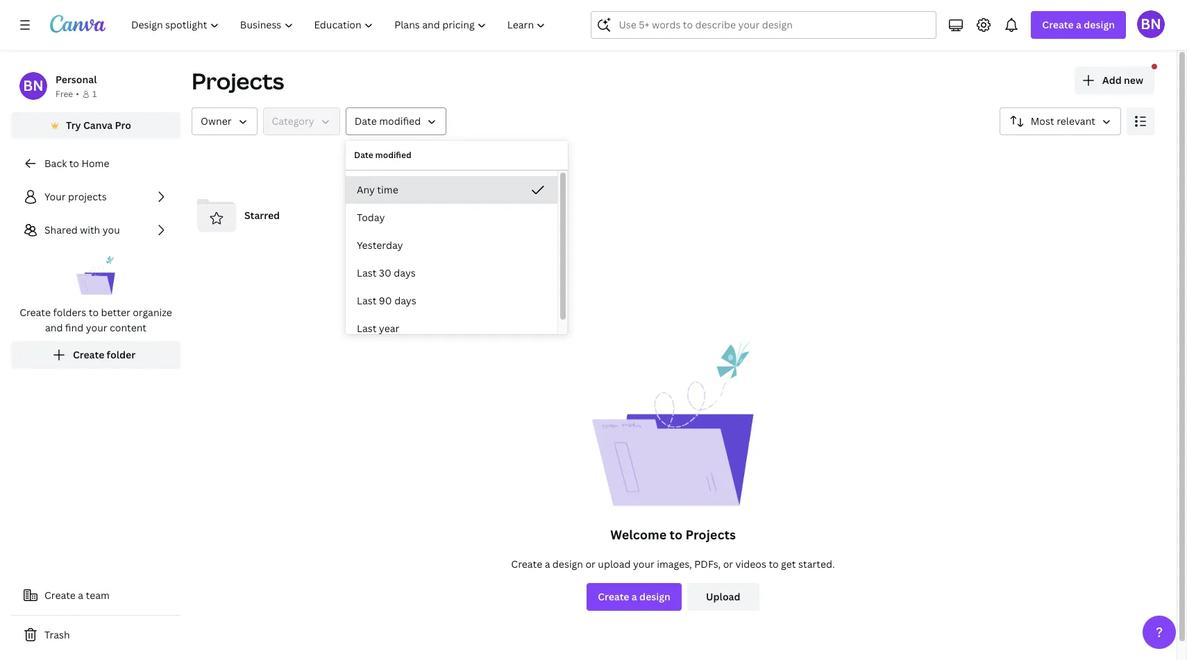 Task type: locate. For each thing, give the bounding box(es) containing it.
modified
[[379, 115, 421, 128], [375, 149, 411, 161]]

bn button
[[1137, 10, 1165, 38]]

date modified
[[354, 115, 421, 128], [354, 149, 411, 161]]

1 vertical spatial modified
[[375, 149, 411, 161]]

videos
[[736, 558, 766, 571]]

1 date modified from the top
[[354, 115, 421, 128]]

any time option
[[346, 176, 557, 204]]

or left 'upload'
[[586, 558, 596, 571]]

category
[[272, 115, 314, 128]]

last left 90
[[357, 294, 377, 308]]

to
[[69, 157, 79, 170], [89, 306, 99, 319], [670, 527, 683, 544], [769, 558, 779, 571]]

or right 'pdfs,'
[[723, 558, 733, 571]]

days inside button
[[394, 267, 416, 280]]

1 horizontal spatial your
[[633, 558, 654, 571]]

last inside button
[[357, 267, 377, 280]]

days right 30
[[394, 267, 416, 280]]

1 vertical spatial date modified
[[354, 149, 411, 161]]

date up any
[[354, 149, 373, 161]]

free •
[[56, 88, 79, 100]]

create a design down 'upload'
[[598, 591, 670, 604]]

1 vertical spatial days
[[394, 294, 416, 308]]

projects up 'pdfs,'
[[686, 527, 736, 544]]

last left year
[[357, 322, 377, 335]]

any time button
[[346, 176, 557, 204]]

list box
[[346, 176, 557, 343]]

0 vertical spatial design
[[1084, 18, 1115, 31]]

your
[[86, 321, 107, 335], [633, 558, 654, 571]]

design for create a design button
[[639, 591, 670, 604]]

1 horizontal spatial design
[[639, 591, 670, 604]]

projects up owner button
[[192, 66, 284, 96]]

design left 'upload'
[[552, 558, 583, 571]]

1 vertical spatial projects
[[686, 527, 736, 544]]

2 horizontal spatial design
[[1084, 18, 1115, 31]]

to right back in the left of the page
[[69, 157, 79, 170]]

back
[[44, 157, 67, 170]]

1 date from the top
[[354, 115, 377, 128]]

create a design up add
[[1042, 18, 1115, 31]]

list
[[11, 183, 180, 369]]

add new
[[1102, 74, 1143, 87]]

last 30 days
[[357, 267, 416, 280]]

date right category button
[[354, 115, 377, 128]]

Category button
[[263, 108, 340, 135]]

2 last from the top
[[357, 294, 377, 308]]

date
[[354, 115, 377, 128], [354, 149, 373, 161]]

1 horizontal spatial create a design
[[1042, 18, 1115, 31]]

try
[[66, 119, 81, 132]]

or
[[586, 558, 596, 571], [723, 558, 733, 571]]

starred link
[[192, 191, 343, 241]]

1 vertical spatial create a design
[[598, 591, 670, 604]]

1 vertical spatial last
[[357, 294, 377, 308]]

modified inside date modified button
[[379, 115, 421, 128]]

create a design inside button
[[598, 591, 670, 604]]

top level navigation element
[[122, 11, 558, 39]]

0 horizontal spatial projects
[[192, 66, 284, 96]]

create a design
[[1042, 18, 1115, 31], [598, 591, 670, 604]]

your right find
[[86, 321, 107, 335]]

0 vertical spatial create a design
[[1042, 18, 1115, 31]]

to inside create folders to better organize and find your content
[[89, 306, 99, 319]]

design down "create a design or upload your images, pdfs, or videos to get started."
[[639, 591, 670, 604]]

welcome to projects
[[610, 527, 736, 544]]

create
[[1042, 18, 1074, 31], [20, 306, 51, 319], [73, 348, 104, 362], [511, 558, 542, 571], [44, 589, 76, 603], [598, 591, 629, 604]]

create inside create folders to better organize and find your content
[[20, 306, 51, 319]]

last inside option
[[357, 294, 377, 308]]

0 vertical spatial last
[[357, 267, 377, 280]]

Owner button
[[192, 108, 257, 135]]

list box containing any time
[[346, 176, 557, 343]]

1 or from the left
[[586, 558, 596, 571]]

1 horizontal spatial projects
[[686, 527, 736, 544]]

30
[[379, 267, 391, 280]]

personal
[[56, 73, 97, 86]]

0 horizontal spatial create a design
[[598, 591, 670, 604]]

last year
[[357, 322, 399, 335]]

1 vertical spatial design
[[552, 558, 583, 571]]

0 horizontal spatial or
[[586, 558, 596, 571]]

days for last 90 days
[[394, 294, 416, 308]]

ben nelson image
[[1137, 10, 1165, 38], [1137, 10, 1165, 38]]

last
[[357, 267, 377, 280], [357, 294, 377, 308], [357, 322, 377, 335]]

uploads
[[407, 209, 446, 222]]

0 vertical spatial your
[[86, 321, 107, 335]]

your right 'upload'
[[633, 558, 654, 571]]

2 vertical spatial design
[[639, 591, 670, 604]]

most
[[1031, 115, 1054, 128]]

your inside create folders to better organize and find your content
[[86, 321, 107, 335]]

0 vertical spatial date
[[354, 115, 377, 128]]

last inside option
[[357, 322, 377, 335]]

projects
[[192, 66, 284, 96], [686, 527, 736, 544]]

create a design for create a design button
[[598, 591, 670, 604]]

last year option
[[346, 315, 557, 343]]

design inside dropdown button
[[1084, 18, 1115, 31]]

design
[[1084, 18, 1115, 31], [552, 558, 583, 571], [639, 591, 670, 604]]

a left team
[[78, 589, 83, 603]]

0 horizontal spatial your
[[86, 321, 107, 335]]

to left better
[[89, 306, 99, 319]]

your
[[44, 190, 66, 203]]

folder
[[107, 348, 135, 362]]

last for last 90 days
[[357, 294, 377, 308]]

get
[[781, 558, 796, 571]]

upload button
[[687, 584, 759, 612]]

create a design inside dropdown button
[[1042, 18, 1115, 31]]

today option
[[346, 204, 557, 232]]

1 vertical spatial date
[[354, 149, 373, 161]]

your projects link
[[11, 183, 180, 211]]

design inside button
[[639, 591, 670, 604]]

started.
[[798, 558, 835, 571]]

0 vertical spatial date modified
[[354, 115, 421, 128]]

a
[[1076, 18, 1081, 31], [545, 558, 550, 571], [78, 589, 83, 603], [632, 591, 637, 604]]

yesterday button
[[346, 232, 557, 260]]

0 vertical spatial days
[[394, 267, 416, 280]]

0 horizontal spatial design
[[552, 558, 583, 571]]

1 horizontal spatial or
[[723, 558, 733, 571]]

2 vertical spatial last
[[357, 322, 377, 335]]

create folder button
[[11, 342, 180, 369]]

3 last from the top
[[357, 322, 377, 335]]

content
[[110, 321, 147, 335]]

days right 90
[[394, 294, 416, 308]]

yesterday option
[[346, 232, 557, 260]]

a up add new dropdown button
[[1076, 18, 1081, 31]]

1 last from the top
[[357, 267, 377, 280]]

days
[[394, 267, 416, 280], [394, 294, 416, 308]]

1 vertical spatial your
[[633, 558, 654, 571]]

free
[[56, 88, 73, 100]]

design left bn "dropdown button"
[[1084, 18, 1115, 31]]

home
[[81, 157, 109, 170]]

shared with you link
[[11, 217, 180, 244]]

None search field
[[591, 11, 937, 39]]

to inside back to home link
[[69, 157, 79, 170]]

last 90 days option
[[346, 287, 557, 315]]

days inside button
[[394, 294, 416, 308]]

0 vertical spatial modified
[[379, 115, 421, 128]]

your projects
[[44, 190, 107, 203]]

last left 30
[[357, 267, 377, 280]]



Task type: vqa. For each thing, say whether or not it's contained in the screenshot.
third GROUP from left
no



Task type: describe. For each thing, give the bounding box(es) containing it.
a inside dropdown button
[[1076, 18, 1081, 31]]

upload
[[598, 558, 631, 571]]

today button
[[346, 204, 557, 232]]

2 or from the left
[[723, 558, 733, 571]]

list containing your projects
[[11, 183, 180, 369]]

any
[[357, 183, 375, 196]]

to left get
[[769, 558, 779, 571]]

ben nelson image
[[19, 72, 47, 100]]

back to home
[[44, 157, 109, 170]]

try canva pro
[[66, 119, 131, 132]]

create a design for create a design dropdown button
[[1042, 18, 1115, 31]]

last for last year
[[357, 322, 377, 335]]

a down "create a design or upload your images, pdfs, or videos to get started."
[[632, 591, 637, 604]]

create folders to better organize and find your content
[[20, 306, 172, 335]]

pdfs,
[[694, 558, 721, 571]]

2 date modified from the top
[[354, 149, 411, 161]]

add new button
[[1075, 67, 1154, 94]]

try canva pro button
[[11, 112, 180, 139]]

create a design button
[[1031, 11, 1126, 39]]

Sort by button
[[999, 108, 1121, 135]]

create inside dropdown button
[[1042, 18, 1074, 31]]

pro
[[115, 119, 131, 132]]

1
[[92, 88, 97, 100]]

with
[[80, 224, 100, 237]]

create a design or upload your images, pdfs, or videos to get started.
[[511, 558, 835, 571]]

folders
[[53, 306, 86, 319]]

design for create a design dropdown button
[[1084, 18, 1115, 31]]

owner
[[201, 115, 232, 128]]

trash
[[44, 629, 70, 642]]

last 90 days
[[357, 294, 416, 308]]

time
[[377, 183, 398, 196]]

trash link
[[11, 622, 180, 650]]

shared
[[44, 224, 78, 237]]

upload
[[706, 591, 740, 604]]

last 30 days button
[[346, 260, 557, 287]]

Search search field
[[619, 12, 909, 38]]

yesterday
[[357, 239, 403, 252]]

2 date from the top
[[354, 149, 373, 161]]

most relevant
[[1031, 115, 1095, 128]]

create folder
[[73, 348, 135, 362]]

year
[[379, 322, 399, 335]]

last year button
[[346, 315, 557, 343]]

starred
[[244, 209, 280, 222]]

to up images,
[[670, 527, 683, 544]]

a left 'upload'
[[545, 558, 550, 571]]

days for last 30 days
[[394, 267, 416, 280]]

organize
[[133, 306, 172, 319]]

find
[[65, 321, 83, 335]]

ben nelson element
[[19, 72, 47, 100]]

last 90 days button
[[346, 287, 557, 315]]

relevant
[[1057, 115, 1095, 128]]

welcome
[[610, 527, 667, 544]]

back to home link
[[11, 150, 180, 178]]

projects
[[68, 190, 107, 203]]

90
[[379, 294, 392, 308]]

create a team button
[[11, 582, 180, 610]]

you
[[103, 224, 120, 237]]

•
[[76, 88, 79, 100]]

last 30 days option
[[346, 260, 557, 287]]

new
[[1124, 74, 1143, 87]]

today
[[357, 211, 385, 224]]

0 vertical spatial projects
[[192, 66, 284, 96]]

better
[[101, 306, 130, 319]]

any time
[[357, 183, 398, 196]]

and
[[45, 321, 63, 335]]

date modified inside button
[[354, 115, 421, 128]]

Date modified button
[[345, 108, 446, 135]]

create a team
[[44, 589, 110, 603]]

canva
[[83, 119, 113, 132]]

add
[[1102, 74, 1122, 87]]

date inside button
[[354, 115, 377, 128]]

last for last 30 days
[[357, 267, 377, 280]]

team
[[86, 589, 110, 603]]

uploads link
[[354, 191, 505, 241]]

create a design button
[[587, 584, 682, 612]]

images,
[[657, 558, 692, 571]]

shared with you
[[44, 224, 120, 237]]



